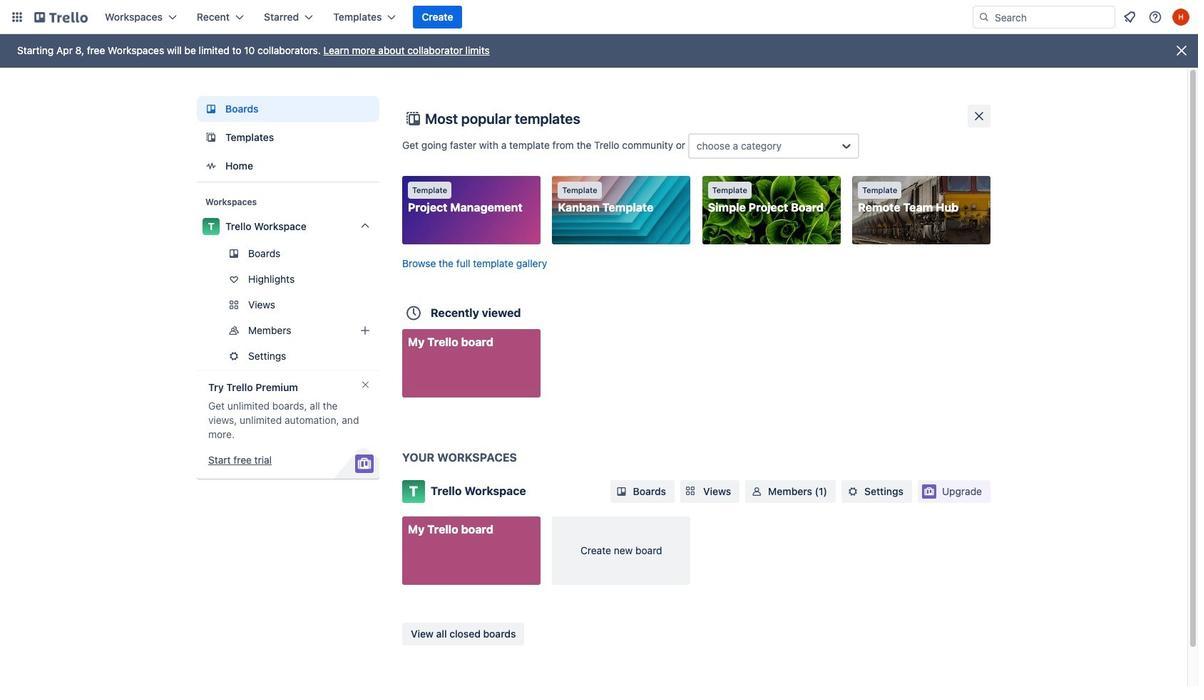 Task type: describe. For each thing, give the bounding box(es) containing it.
Search field
[[990, 7, 1115, 27]]

1 sm image from the left
[[750, 485, 764, 499]]

back to home image
[[34, 6, 88, 29]]

add image
[[357, 322, 374, 339]]

sm image
[[614, 485, 629, 499]]

search image
[[978, 11, 990, 23]]

2 sm image from the left
[[846, 485, 860, 499]]

open information menu image
[[1148, 10, 1162, 24]]



Task type: locate. For each thing, give the bounding box(es) containing it.
board image
[[203, 101, 220, 118]]

home image
[[203, 158, 220, 175]]

howard (howard38800628) image
[[1172, 9, 1190, 26]]

primary element
[[0, 0, 1198, 34]]

1 horizontal spatial sm image
[[846, 485, 860, 499]]

0 notifications image
[[1121, 9, 1138, 26]]

0 horizontal spatial sm image
[[750, 485, 764, 499]]

sm image
[[750, 485, 764, 499], [846, 485, 860, 499]]

template board image
[[203, 129, 220, 146]]



Task type: vqa. For each thing, say whether or not it's contained in the screenshot.
'Search boards' text field
no



